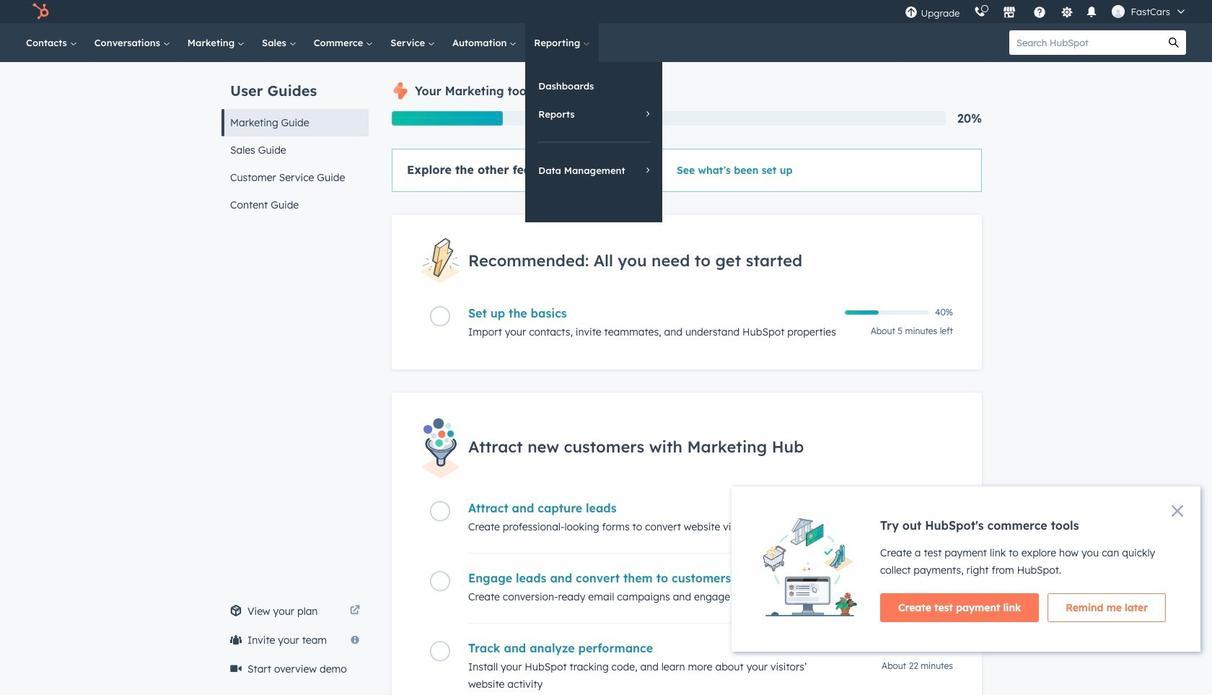 Task type: vqa. For each thing, say whether or not it's contained in the screenshot.
the within the No Contacts match the current filters.
no



Task type: describe. For each thing, give the bounding box(es) containing it.
reporting menu
[[526, 62, 663, 222]]

christina overa image
[[1113, 5, 1126, 18]]

[object object] complete progress bar
[[845, 311, 879, 315]]



Task type: locate. For each thing, give the bounding box(es) containing it.
menu
[[898, 0, 1195, 23]]

2 link opens in a new window image from the top
[[350, 606, 360, 616]]

progress bar
[[392, 111, 503, 126]]

user guides element
[[222, 62, 369, 219]]

marketplaces image
[[1004, 6, 1017, 19]]

Search HubSpot search field
[[1010, 30, 1162, 55]]

close image
[[1172, 505, 1184, 517]]

link opens in a new window image
[[350, 603, 360, 620], [350, 606, 360, 616]]

1 link opens in a new window image from the top
[[350, 603, 360, 620]]



